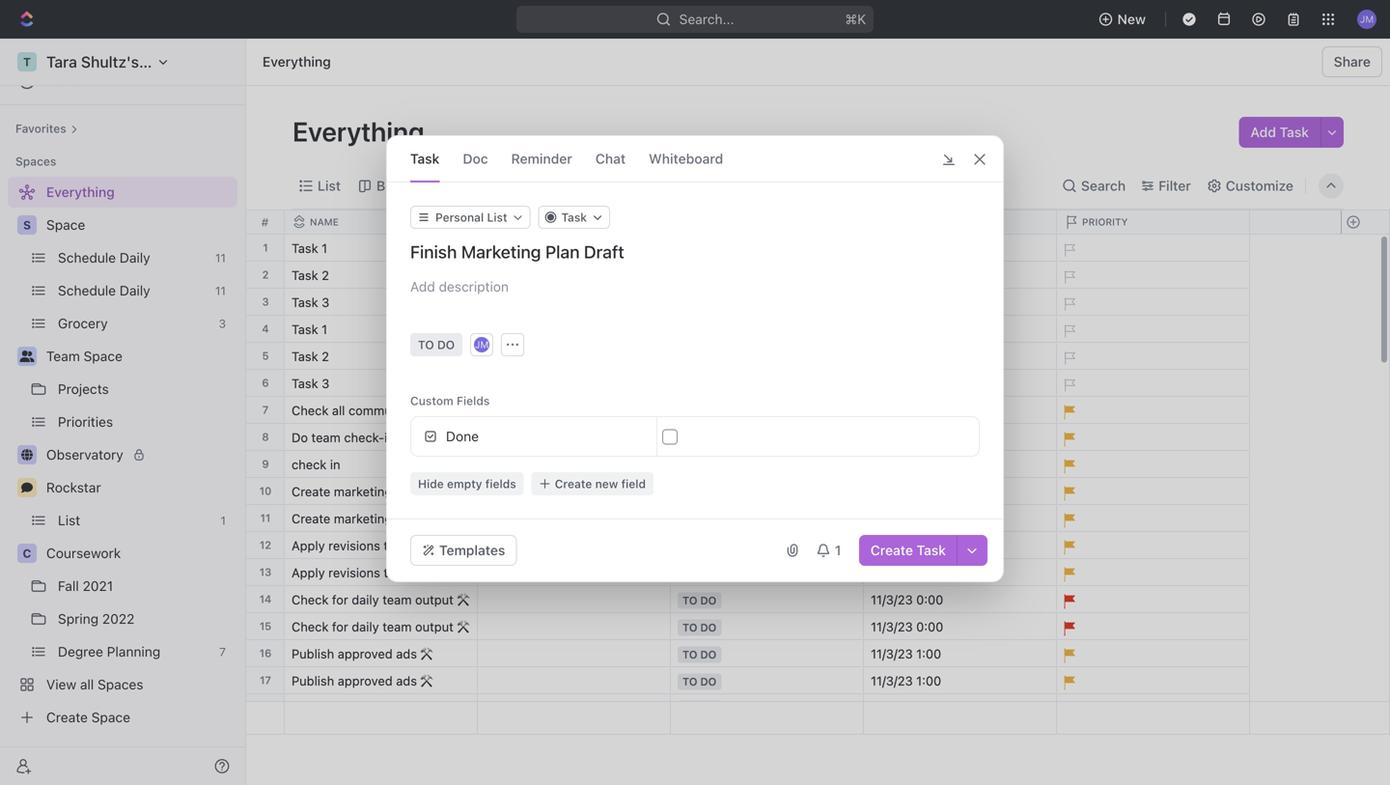 Task type: vqa. For each thing, say whether or not it's contained in the screenshot.


Task type: describe. For each thing, give the bounding box(es) containing it.
user group image
[[20, 351, 34, 362]]

2 to do cell from the top
[[671, 613, 864, 639]]

task up the 'task 1'
[[292, 295, 318, 310]]

11/2/23 21:00 cell
[[864, 505, 1058, 531]]

do
[[292, 430, 308, 445]]

rockstar
[[46, 480, 101, 495]]

hide empty fields
[[418, 477, 516, 491]]

press space to select this row. row containing ‎task 2
[[246, 262, 478, 289]]

in for 11/2/23 18:00
[[683, 405, 694, 418]]

‎task for ‎task 1
[[292, 241, 318, 255]]

press space to select this row. row containing afterwork exercise 💪
[[246, 694, 478, 721]]

#
[[261, 215, 269, 229]]

1 vertical spatial everything
[[293, 115, 430, 147]]

16
[[260, 647, 272, 660]]

s
[[23, 218, 31, 232]]

to do for second to do cell from the bottom
[[683, 649, 717, 661]]

13
[[260, 566, 272, 579]]

11/2/23 19:00
[[871, 457, 949, 472]]

none checkbox inside custom fields "element"
[[663, 429, 678, 445]]

task 3 for 6
[[292, 376, 330, 391]]

search button
[[1057, 172, 1132, 199]]

11/3/23 4:00
[[871, 701, 944, 715]]

team space
[[46, 348, 123, 364]]

create new field
[[555, 477, 646, 491]]

board link
[[373, 172, 415, 199]]

for for 14
[[332, 593, 348, 607]]

2 left ‎task 2 on the left of the page
[[262, 269, 269, 281]]

coursework, , element
[[17, 544, 37, 563]]

check
[[292, 457, 327, 472]]

5
[[262, 350, 269, 362]]

create task
[[871, 542, 947, 558]]

💪
[[404, 701, 417, 715]]

designs for 10
[[396, 484, 441, 499]]

hide
[[418, 477, 444, 491]]

add task button
[[1240, 117, 1321, 148]]

check all communication channels ⚒️
[[292, 403, 510, 418]]

to for second to do cell from the bottom
[[683, 649, 698, 661]]

‎task for ‎task 2
[[292, 268, 318, 283]]

afterwork exercise 💪
[[292, 701, 417, 715]]

press space to select this row. row containing ‎task 1
[[246, 235, 478, 262]]

in progress cell for 11/2/23 18:00
[[671, 397, 864, 423]]

team for 14
[[383, 593, 412, 607]]

marketing for 11
[[334, 511, 392, 526]]

hide empty fields button
[[410, 472, 524, 495]]

in progress cell for 11/2/23 21:00
[[671, 505, 864, 531]]

11/3/23 inside cell
[[871, 701, 913, 715]]

6
[[262, 377, 269, 389]]

ads for 17
[[396, 674, 417, 688]]

check for 15
[[292, 620, 329, 634]]

comment image
[[21, 482, 33, 494]]

communication
[[349, 403, 438, 418]]

search...
[[679, 11, 735, 27]]

custom fields element
[[410, 416, 980, 495]]

output for 15
[[415, 620, 454, 634]]

chat button
[[596, 136, 626, 182]]

do for to do dropdown button at the top of the page
[[438, 338, 455, 352]]

task button
[[410, 136, 440, 182]]

field
[[622, 477, 646, 491]]

1 up task 2
[[322, 322, 328, 337]]

happiness link
[[540, 172, 611, 199]]

do team check-ins ⚒️
[[292, 430, 417, 445]]

2 set priority image from the top
[[1055, 290, 1084, 319]]

1:00 for second to do cell from the bottom
[[917, 647, 942, 661]]

5 11/2/23 from the top
[[871, 566, 913, 580]]

6 set priority element from the top
[[1055, 371, 1084, 400]]

create down 11/2/23 21:00
[[871, 542, 914, 558]]

press space to select this row. row containing tara shultz
[[478, 451, 1251, 481]]

check-
[[344, 430, 385, 445]]

progress for 11/2/23 21:00
[[697, 513, 755, 526]]

11/3/23 0:00 cell for 1st to do cell from the top of the row group containing 11/2/23 18:00
[[864, 586, 1058, 612]]

press space to select this row. row containing 12
[[246, 532, 478, 559]]

customize
[[1226, 178, 1294, 194]]

1 button
[[808, 535, 852, 566]]

press space to select this row. row containing check all communication channels ⚒️
[[246, 397, 510, 424]]

chat
[[596, 151, 626, 167]]

5 set priority element from the top
[[1055, 344, 1084, 373]]

task 2
[[292, 349, 329, 364]]

‎task 2
[[292, 268, 329, 283]]

18:00
[[916, 403, 949, 418]]

publish approved ads ⚒️ for 16
[[292, 647, 433, 661]]

10
[[260, 485, 272, 497]]

3 for 6
[[322, 376, 330, 391]]

create down the check
[[292, 484, 331, 499]]

fields
[[486, 477, 516, 491]]

9
[[262, 458, 269, 470]]

1 set priority image from the top
[[1055, 236, 1084, 265]]

designs for 11
[[396, 511, 441, 526]]

customize button
[[1201, 172, 1300, 199]]

unfinished
[[683, 459, 749, 472]]

1 vertical spatial in
[[330, 457, 340, 472]]

share
[[1335, 54, 1372, 70]]

12
[[260, 539, 272, 552]]

calendar
[[450, 178, 508, 194]]

favorites
[[15, 122, 66, 135]]

search
[[1082, 178, 1126, 194]]

4 to do cell from the top
[[671, 667, 864, 693]]

task down task 2
[[292, 376, 318, 391]]

check for daily team output ⚒️ for 15
[[292, 620, 470, 634]]

11/2/23 18:00
[[871, 403, 949, 418]]

1 11/2/23 23:00 from the top
[[871, 538, 951, 553]]

to do button
[[410, 333, 463, 356]]

check for 14
[[292, 593, 329, 607]]

shultz
[[513, 457, 550, 472]]

11/2/23 for unfinished "cell"
[[871, 457, 913, 472]]

11
[[260, 512, 271, 524]]

3 set priority image from the top
[[1055, 344, 1084, 373]]

task inside task dropdown button
[[562, 211, 587, 224]]

grid containing ‎task 1
[[246, 211, 1391, 785]]

row inside 'grid'
[[478, 211, 1251, 234]]

row group containing 11/2/23 18:00
[[478, 235, 1251, 785]]

2 for task 2
[[322, 349, 329, 364]]

empty
[[447, 477, 482, 491]]

whiteboard button
[[649, 136, 724, 182]]

task down the 'task 1'
[[292, 349, 318, 364]]

create new field button
[[532, 472, 654, 495]]

approved for 16
[[338, 647, 393, 661]]

jm button
[[472, 335, 492, 354]]

do for first to do cell from the bottom of the row group containing 11/2/23 18:00
[[701, 676, 717, 688]]

all
[[332, 403, 345, 418]]

task button
[[538, 206, 611, 229]]

11/3/23 1:00 for first to do cell from the bottom of the row group containing 11/2/23 18:00
[[871, 674, 942, 688]]

coursework
[[46, 545, 121, 561]]

channels
[[442, 403, 494, 418]]

templates
[[439, 542, 505, 558]]



Task type: locate. For each thing, give the bounding box(es) containing it.
dialog containing task
[[386, 135, 1004, 582]]

marketing for 10
[[334, 484, 392, 499]]

space
[[46, 217, 85, 233], [84, 348, 123, 364]]

marketing down check-
[[334, 484, 392, 499]]

0 vertical spatial 11/2/23 23:00
[[871, 538, 951, 553]]

in up unfinished
[[683, 405, 694, 418]]

2 11/3/23 0:00 from the top
[[871, 620, 944, 634]]

1 23:00 from the top
[[916, 538, 951, 553]]

1 for from the top
[[332, 593, 348, 607]]

board
[[377, 178, 415, 194]]

to do for first to do cell from the bottom of the row group containing 11/2/23 18:00
[[683, 676, 717, 688]]

0 vertical spatial 11/3/23 1:00
[[871, 647, 942, 661]]

happiness
[[543, 178, 611, 194]]

create marketing designs ⚒️ down check-
[[292, 484, 457, 499]]

1 task 3 from the top
[[292, 295, 330, 310]]

11/2/23 inside 11/2/23 19:00 cell
[[871, 457, 913, 472]]

2 11/3/23 1:00 cell from the top
[[864, 667, 1058, 693]]

1 vertical spatial space
[[84, 348, 123, 364]]

task 3 down task 2
[[292, 376, 330, 391]]

tree inside sidebar navigation
[[8, 177, 238, 733]]

in progress for 11/2/23 21:00
[[683, 513, 755, 526]]

create inside dropdown button
[[555, 477, 592, 491]]

whiteboard
[[649, 151, 724, 167]]

0 vertical spatial 11/3/23 0:00 cell
[[864, 586, 1058, 612]]

1 in progress from the top
[[683, 405, 755, 418]]

team
[[46, 348, 80, 364]]

1 vertical spatial create marketing designs ⚒️
[[292, 511, 457, 526]]

1 check from the top
[[292, 403, 329, 418]]

1 vertical spatial approved
[[338, 674, 393, 688]]

0 vertical spatial ads
[[396, 647, 417, 661]]

tree
[[8, 177, 238, 733]]

11/2/23 left 18:00
[[871, 403, 913, 418]]

2 ads from the top
[[396, 674, 417, 688]]

task inside add task button
[[1280, 124, 1310, 140]]

2 in progress cell from the top
[[671, 505, 864, 531]]

doc
[[463, 151, 488, 167]]

‎task 1
[[292, 241, 328, 255]]

task up task 2
[[292, 322, 318, 337]]

create marketing designs ⚒️ down hide
[[292, 511, 457, 526]]

team inside press space to select this row. row
[[312, 430, 341, 445]]

team
[[312, 430, 341, 445], [383, 593, 412, 607], [383, 620, 412, 634]]

for right 14
[[332, 593, 348, 607]]

1 create marketing designs ⚒️ from the top
[[292, 484, 457, 499]]

2 down the 'task 1'
[[322, 349, 329, 364]]

press space to select this row. row containing task 2
[[246, 343, 478, 370]]

row group containing ‎task 1
[[246, 235, 510, 785]]

to do for 1st to do cell from the top of the row group containing 11/2/23 18:00
[[683, 594, 717, 607]]

1 publish approved ads ⚒️ from the top
[[292, 647, 433, 661]]

11/2/23 23:00 cell
[[864, 532, 1058, 558], [864, 559, 1058, 585]]

11/2/23 23:00 down create task
[[871, 566, 951, 580]]

21:00
[[916, 511, 949, 526]]

in for 11/2/23 21:00
[[683, 513, 694, 526]]

1 vertical spatial 1:00
[[917, 674, 942, 688]]

1 vertical spatial marketing
[[334, 511, 392, 526]]

reminder button
[[512, 136, 573, 182]]

publish for 17
[[292, 674, 334, 688]]

new
[[1118, 11, 1146, 27]]

1 11/3/23 from the top
[[871, 593, 913, 607]]

11/3/23 0:00 cell down create task button
[[864, 586, 1058, 612]]

team up 💪
[[383, 620, 412, 634]]

2 publish from the top
[[292, 674, 334, 688]]

progress for 11/2/23 18:00
[[697, 405, 755, 418]]

to do
[[418, 338, 455, 352], [683, 594, 717, 607], [683, 622, 717, 634], [683, 649, 717, 661], [683, 676, 717, 688]]

1 ads from the top
[[396, 647, 417, 661]]

1 11/3/23 0:00 cell from the top
[[864, 586, 1058, 612]]

11/3/23
[[871, 593, 913, 607], [871, 620, 913, 634], [871, 647, 913, 661], [871, 674, 913, 688], [871, 701, 913, 715]]

11/3/23 for second to do cell from the bottom
[[871, 647, 913, 661]]

11/2/23 down create task
[[871, 566, 913, 580]]

1 vertical spatial set priority image
[[1055, 317, 1084, 346]]

2 publish approved ads ⚒️ from the top
[[292, 674, 433, 688]]

3 to do cell from the top
[[671, 640, 864, 666]]

for
[[332, 593, 348, 607], [332, 620, 348, 634]]

11/3/23 1:00 for second to do cell from the bottom
[[871, 647, 942, 661]]

check for daily team output ⚒️ for 14
[[292, 593, 470, 607]]

1:00 for first to do cell from the bottom of the row group containing 11/2/23 18:00
[[917, 674, 942, 688]]

afterwork
[[292, 701, 349, 715]]

row
[[478, 211, 1251, 234]]

11/2/23 23:00 down 11/2/23 21:00
[[871, 538, 951, 553]]

cell
[[478, 235, 671, 261], [671, 235, 864, 261], [864, 235, 1058, 261], [478, 262, 671, 288], [671, 262, 864, 288], [864, 262, 1058, 288], [478, 289, 671, 315], [671, 289, 864, 315], [864, 289, 1058, 315], [478, 316, 671, 342], [671, 316, 864, 342], [864, 316, 1058, 342], [478, 343, 671, 369], [671, 343, 864, 369], [864, 343, 1058, 369], [478, 370, 671, 396], [671, 370, 864, 396], [864, 370, 1058, 396], [478, 397, 671, 423], [478, 424, 671, 450], [671, 424, 864, 450], [864, 424, 1058, 450], [478, 478, 671, 504], [671, 478, 864, 504], [864, 478, 1058, 504], [478, 505, 671, 531], [478, 532, 671, 558], [671, 532, 864, 558], [478, 559, 671, 585], [671, 559, 864, 585], [478, 586, 671, 612], [478, 613, 671, 639], [478, 640, 671, 666], [478, 667, 671, 693], [246, 694, 285, 721], [478, 694, 671, 721], [671, 694, 864, 721]]

0 vertical spatial output
[[415, 593, 454, 607]]

custom fields
[[410, 394, 490, 408]]

1 vertical spatial designs
[[396, 511, 441, 526]]

press space to select this row. row containing check in
[[246, 451, 478, 478]]

team space link
[[46, 341, 234, 372]]

2 output from the top
[[415, 620, 454, 634]]

fields
[[457, 394, 490, 408]]

1 ‎task from the top
[[292, 241, 318, 255]]

2 11/2/23 23:00 from the top
[[871, 566, 951, 580]]

0 vertical spatial create marketing designs ⚒️
[[292, 484, 457, 499]]

tara
[[485, 457, 510, 472]]

‎task
[[292, 241, 318, 255], [292, 268, 318, 283]]

list
[[318, 178, 341, 194]]

in progress down unfinished
[[683, 513, 755, 526]]

output for 14
[[415, 593, 454, 607]]

11/2/23 inside 11/2/23 18:00 cell
[[871, 403, 913, 418]]

check for 7
[[292, 403, 329, 418]]

2 daily from the top
[[352, 620, 379, 634]]

in down unfinished
[[683, 513, 694, 526]]

1 publish from the top
[[292, 647, 334, 661]]

0 vertical spatial task 3
[[292, 295, 330, 310]]

0 vertical spatial publish
[[292, 647, 334, 661]]

0 vertical spatial for
[[332, 593, 348, 607]]

3 11/3/23 from the top
[[871, 647, 913, 661]]

unfinished cell
[[671, 451, 864, 477]]

in progress up unfinished
[[683, 405, 755, 418]]

to
[[418, 338, 434, 352], [683, 594, 698, 607], [683, 622, 698, 634], [683, 649, 698, 661], [683, 676, 698, 688]]

daily for 15
[[352, 620, 379, 634]]

2 11/2/23 from the top
[[871, 457, 913, 472]]

2 11/3/23 1:00 from the top
[[871, 674, 942, 688]]

in progress cell
[[671, 397, 864, 423], [671, 505, 864, 531]]

grid
[[246, 211, 1391, 785]]

0 vertical spatial in progress
[[683, 405, 755, 418]]

4 set priority element from the top
[[1055, 317, 1084, 346]]

1 vertical spatial 0:00
[[917, 620, 944, 634]]

1 11/3/23 1:00 cell from the top
[[864, 640, 1058, 666]]

new
[[596, 477, 618, 491]]

task 3
[[292, 295, 330, 310], [292, 376, 330, 391]]

to do for second to do cell from the top
[[683, 622, 717, 634]]

do inside dropdown button
[[438, 338, 455, 352]]

0 vertical spatial check for daily team output ⚒️
[[292, 593, 470, 607]]

progress up unfinished
[[697, 405, 755, 418]]

1 vertical spatial 11/2/23 23:00
[[871, 566, 951, 580]]

3 check from the top
[[292, 620, 329, 634]]

2 for from the top
[[332, 620, 348, 634]]

exercise
[[352, 701, 400, 715]]

doc button
[[463, 136, 488, 182]]

1 output from the top
[[415, 593, 454, 607]]

do for second to do cell from the top
[[701, 622, 717, 634]]

None checkbox
[[663, 429, 678, 445]]

in right the check
[[330, 457, 340, 472]]

0 vertical spatial 11/2/23 23:00 cell
[[864, 532, 1058, 558]]

jm
[[475, 339, 489, 350]]

list link
[[314, 172, 341, 199]]

publish up "afterwork" in the left bottom of the page
[[292, 674, 334, 688]]

11/3/23 0:00 for 1st to do cell from the top of the row group containing 11/2/23 18:00
[[871, 593, 944, 607]]

check left all
[[292, 403, 329, 418]]

progress down unfinished
[[697, 513, 755, 526]]

marketing
[[334, 484, 392, 499], [334, 511, 392, 526]]

task down happiness link
[[562, 211, 587, 224]]

2 ‎task from the top
[[292, 268, 318, 283]]

# row
[[246, 211, 478, 234]]

task down 21:00
[[917, 542, 947, 558]]

2 vertical spatial set priority image
[[1055, 371, 1084, 400]]

2 set priority element from the top
[[1055, 263, 1084, 292]]

19:00
[[916, 457, 949, 472]]

publish right 16
[[292, 647, 334, 661]]

publish for 16
[[292, 647, 334, 661]]

0 vertical spatial check
[[292, 403, 329, 418]]

11/2/23 inside 11/2/23 21:00 cell
[[871, 511, 913, 526]]

2 vertical spatial in
[[683, 513, 694, 526]]

0:00 for second to do cell from the top
[[917, 620, 944, 634]]

3 set priority image from the top
[[1055, 371, 1084, 400]]

7
[[262, 404, 269, 416]]

2 23:00 from the top
[[916, 566, 951, 580]]

1 set priority image from the top
[[1055, 263, 1084, 292]]

space inside 'link'
[[46, 217, 85, 233]]

1 daily from the top
[[352, 593, 379, 607]]

table
[[647, 178, 681, 194]]

approved
[[338, 647, 393, 661], [338, 674, 393, 688]]

4
[[262, 323, 269, 335]]

coursework link
[[46, 538, 234, 569]]

3 set priority element from the top
[[1055, 290, 1084, 319]]

share button
[[1323, 46, 1383, 77]]

custom
[[410, 394, 454, 408]]

ins
[[385, 430, 401, 445]]

1 vertical spatial in progress
[[683, 513, 755, 526]]

8
[[262, 431, 269, 443]]

create marketing designs ⚒️ for 11
[[292, 511, 457, 526]]

11/2/23 for in progress cell corresponding to 11/2/23 21:00
[[871, 511, 913, 526]]

11/2/23 21:00
[[871, 511, 949, 526]]

2 check for daily team output ⚒️ from the top
[[292, 620, 470, 634]]

templates button
[[410, 535, 517, 566]]

11/3/23 0:00 cell
[[864, 586, 1058, 612], [864, 613, 1058, 639]]

11/2/23 down 11/2/23 21:00
[[871, 538, 913, 553]]

4:00
[[917, 701, 944, 715]]

1 vertical spatial for
[[332, 620, 348, 634]]

for right 15
[[332, 620, 348, 634]]

0 vertical spatial daily
[[352, 593, 379, 607]]

output
[[415, 593, 454, 607], [415, 620, 454, 634]]

11/2/23 23:00
[[871, 538, 951, 553], [871, 566, 951, 580]]

1 vertical spatial publish approved ads ⚒️
[[292, 674, 433, 688]]

3 for 3
[[322, 295, 330, 310]]

17
[[260, 674, 271, 687]]

space right team
[[84, 348, 123, 364]]

1 vertical spatial check for daily team output ⚒️
[[292, 620, 470, 634]]

spaces
[[15, 155, 56, 168]]

tara shultz cell
[[478, 451, 671, 477]]

press space to select this row. row
[[246, 235, 478, 262], [478, 235, 1251, 265], [246, 262, 478, 289], [478, 262, 1251, 292], [246, 289, 478, 316], [478, 289, 1251, 319], [246, 316, 478, 343], [478, 316, 1251, 346], [246, 343, 478, 370], [478, 343, 1251, 373], [246, 370, 478, 397], [478, 370, 1251, 400], [246, 397, 510, 424], [478, 397, 1251, 427], [246, 424, 478, 451], [478, 424, 1251, 454], [246, 451, 478, 478], [478, 451, 1251, 481], [246, 478, 478, 505], [478, 478, 1251, 508], [246, 505, 478, 532], [478, 505, 1251, 535], [246, 532, 478, 559], [478, 532, 1251, 562], [246, 559, 478, 586], [478, 559, 1251, 589], [246, 586, 478, 613], [478, 586, 1251, 616], [246, 613, 478, 640], [478, 613, 1251, 643], [246, 640, 478, 667], [478, 640, 1251, 670], [246, 667, 478, 694], [478, 667, 1251, 697], [246, 694, 478, 721], [478, 694, 1251, 724], [246, 702, 478, 735], [478, 702, 1251, 735]]

0 vertical spatial in
[[683, 405, 694, 418]]

1 11/3/23 0:00 from the top
[[871, 593, 944, 607]]

press space to select this row. row containing 13
[[246, 559, 478, 586]]

2 marketing from the top
[[334, 511, 392, 526]]

add task
[[1251, 124, 1310, 140]]

daily for 14
[[352, 593, 379, 607]]

1 to do cell from the top
[[671, 586, 864, 612]]

2 task 3 from the top
[[292, 376, 330, 391]]

3 down task 2
[[322, 376, 330, 391]]

c
[[23, 547, 31, 560]]

0 vertical spatial team
[[312, 430, 341, 445]]

1 vertical spatial output
[[415, 620, 454, 634]]

in progress
[[683, 405, 755, 418], [683, 513, 755, 526]]

2 vertical spatial team
[[383, 620, 412, 634]]

0 vertical spatial designs
[[396, 484, 441, 499]]

in progress cell down unfinished "cell"
[[671, 505, 864, 531]]

1 vertical spatial 11/3/23 0:00
[[871, 620, 944, 634]]

do for second to do cell from the bottom
[[701, 649, 717, 661]]

11/3/23 0:00 cell for second to do cell from the top
[[864, 613, 1058, 639]]

1 vertical spatial publish
[[292, 674, 334, 688]]

2 approved from the top
[[338, 674, 393, 688]]

in progress for 11/2/23 18:00
[[683, 405, 755, 418]]

⌘k
[[845, 11, 866, 27]]

to for to do dropdown button at the top of the page
[[418, 338, 434, 352]]

2 11/2/23 23:00 cell from the top
[[864, 559, 1058, 585]]

check right 15
[[292, 620, 329, 634]]

11/2/23 19:00 cell
[[864, 451, 1058, 477]]

task 3 down ‎task 2 on the left of the page
[[292, 295, 330, 310]]

create right 11
[[292, 511, 331, 526]]

2 11/3/23 from the top
[[871, 620, 913, 634]]

5 11/3/23 from the top
[[871, 701, 913, 715]]

1 vertical spatial team
[[383, 593, 412, 607]]

11/2/23 18:00 cell
[[864, 397, 1058, 423]]

to for second to do cell from the top
[[683, 622, 698, 634]]

to for 1st to do cell from the top of the row group containing 11/2/23 18:00
[[683, 594, 698, 607]]

1 down #
[[263, 241, 268, 254]]

row group
[[246, 235, 510, 785], [478, 235, 1251, 785], [1332, 235, 1380, 785], [1342, 702, 1390, 734]]

approved for 17
[[338, 674, 393, 688]]

‎task up ‎task 2 on the left of the page
[[292, 241, 318, 255]]

team for 15
[[383, 620, 412, 634]]

1 designs from the top
[[396, 484, 441, 499]]

add
[[1251, 124, 1277, 140]]

1 1:00 from the top
[[917, 647, 942, 661]]

0 vertical spatial 0:00
[[917, 593, 944, 607]]

1 vertical spatial ads
[[396, 674, 417, 688]]

11/3/23 for first to do cell from the bottom of the row group containing 11/2/23 18:00
[[871, 674, 913, 688]]

1 vertical spatial daily
[[352, 620, 379, 634]]

check in
[[292, 457, 340, 472]]

set priority image
[[1055, 236, 1084, 265], [1055, 290, 1084, 319], [1055, 344, 1084, 373]]

2 check from the top
[[292, 593, 329, 607]]

1 vertical spatial 11/3/23 0:00 cell
[[864, 613, 1058, 639]]

1 vertical spatial set priority image
[[1055, 290, 1084, 319]]

task
[[1280, 124, 1310, 140], [410, 151, 440, 167], [562, 211, 587, 224], [292, 295, 318, 310], [292, 322, 318, 337], [292, 349, 318, 364], [292, 376, 318, 391], [917, 542, 947, 558]]

0 vertical spatial set priority image
[[1055, 236, 1084, 265]]

1 vertical spatial task 3
[[292, 376, 330, 391]]

check
[[292, 403, 329, 418], [292, 593, 329, 607], [292, 620, 329, 634]]

to inside to do dropdown button
[[418, 338, 434, 352]]

1 up ‎task 2 on the left of the page
[[322, 241, 328, 255]]

press space to select this row. row containing 11/2/23 21:00
[[478, 505, 1251, 535]]

⚒️
[[497, 403, 510, 418], [405, 430, 417, 445], [445, 484, 457, 499], [445, 511, 457, 526], [457, 593, 470, 607], [457, 620, 470, 634], [421, 647, 433, 661], [421, 674, 433, 688]]

11/2/23 for 11/2/23 18:00 in progress cell
[[871, 403, 913, 418]]

to do inside to do dropdown button
[[418, 338, 455, 352]]

press space to select this row. row containing 11/2/23 18:00
[[478, 397, 1251, 427]]

space, , element
[[17, 215, 37, 235]]

1 check for daily team output ⚒️ from the top
[[292, 593, 470, 607]]

2 designs from the top
[[396, 511, 441, 526]]

11/3/23 4:00 cell
[[864, 694, 1058, 721]]

1 vertical spatial in progress cell
[[671, 505, 864, 531]]

2 vertical spatial set priority image
[[1055, 344, 1084, 373]]

1 in progress cell from the top
[[671, 397, 864, 423]]

task inside create task button
[[917, 542, 947, 558]]

0 vertical spatial progress
[[697, 405, 755, 418]]

check for daily team output ⚒️ down templates dropdown button
[[292, 593, 470, 607]]

0 vertical spatial 11/3/23 1:00 cell
[[864, 640, 1058, 666]]

1 vertical spatial progress
[[697, 513, 755, 526]]

marketing down check in
[[334, 511, 392, 526]]

0 vertical spatial 23:00
[[916, 538, 951, 553]]

1 vertical spatial check
[[292, 593, 329, 607]]

Task Name text field
[[410, 240, 984, 264]]

check right 14
[[292, 593, 329, 607]]

in progress cell up unfinished "cell"
[[671, 397, 864, 423]]

to for first to do cell from the bottom of the row group containing 11/2/23 18:00
[[683, 676, 698, 688]]

1 vertical spatial 11/3/23 1:00
[[871, 674, 942, 688]]

0:00 for 1st to do cell from the top of the row group containing 11/2/23 18:00
[[917, 593, 944, 607]]

0 vertical spatial everything
[[263, 54, 331, 70]]

1 left create task
[[835, 542, 842, 558]]

4 11/2/23 from the top
[[871, 538, 913, 553]]

2 0:00 from the top
[[917, 620, 944, 634]]

sidebar navigation
[[0, 39, 246, 785]]

check for daily team output ⚒️ up exercise
[[292, 620, 470, 634]]

1 progress from the top
[[697, 405, 755, 418]]

0 vertical spatial set priority image
[[1055, 263, 1084, 292]]

create
[[555, 477, 592, 491], [292, 484, 331, 499], [292, 511, 331, 526], [871, 542, 914, 558]]

everything link
[[258, 50, 336, 73]]

11/2/23 up create task
[[871, 511, 913, 526]]

11/2/23
[[871, 403, 913, 418], [871, 457, 913, 472], [871, 511, 913, 526], [871, 538, 913, 553], [871, 566, 913, 580]]

create new field button
[[532, 472, 654, 495]]

new button
[[1091, 4, 1158, 35]]

11/3/23 1:00 cell for first to do cell from the bottom of the row group containing 11/2/23 18:00
[[864, 667, 1058, 693]]

1 vertical spatial 23:00
[[916, 566, 951, 580]]

set priority image
[[1055, 263, 1084, 292], [1055, 317, 1084, 346], [1055, 371, 1084, 400]]

0 vertical spatial 1:00
[[917, 647, 942, 661]]

1 approved from the top
[[338, 647, 393, 661]]

0 vertical spatial approved
[[338, 647, 393, 661]]

‎task down '‎task 1'
[[292, 268, 318, 283]]

for for 15
[[332, 620, 348, 634]]

2 for ‎task 2
[[322, 268, 329, 283]]

1 inside 1 button
[[835, 542, 842, 558]]

set priority element
[[1055, 236, 1084, 265], [1055, 263, 1084, 292], [1055, 290, 1084, 319], [1055, 317, 1084, 346], [1055, 344, 1084, 373], [1055, 371, 1084, 400]]

task right add
[[1280, 124, 1310, 140]]

1 0:00 from the top
[[917, 593, 944, 607]]

23:00
[[916, 538, 951, 553], [916, 566, 951, 580]]

11/3/23 for second to do cell from the top
[[871, 620, 913, 634]]

create marketing designs ⚒️ for 10
[[292, 484, 457, 499]]

do for 1st to do cell from the top of the row group containing 11/2/23 18:00
[[701, 594, 717, 607]]

2 progress from the top
[[697, 513, 755, 526]]

23:00 down create task
[[916, 566, 951, 580]]

11/3/23 1:00 cell
[[864, 640, 1058, 666], [864, 667, 1058, 693]]

1 button
[[808, 535, 852, 566]]

1 11/3/23 1:00 from the top
[[871, 647, 942, 661]]

favorites button
[[8, 117, 86, 140]]

press space to select this row. row containing 11/3/23 4:00
[[478, 694, 1251, 724]]

task 1
[[292, 322, 328, 337]]

2 create marketing designs ⚒️ from the top
[[292, 511, 457, 526]]

press space to select this row. row containing task 1
[[246, 316, 478, 343]]

task 3 for 3
[[292, 295, 330, 310]]

team right "do" in the bottom of the page
[[312, 430, 341, 445]]

space link
[[46, 210, 234, 240]]

calendar link
[[446, 172, 508, 199]]

2 in progress from the top
[[683, 513, 755, 526]]

1 set priority element from the top
[[1055, 236, 1084, 265]]

1 11/2/23 23:00 cell from the top
[[864, 532, 1058, 558]]

1 vertical spatial ‎task
[[292, 268, 318, 283]]

2 vertical spatial check
[[292, 620, 329, 634]]

3
[[322, 295, 330, 310], [262, 296, 269, 308], [322, 376, 330, 391]]

designs down hide
[[396, 511, 441, 526]]

2 down '‎task 1'
[[322, 268, 329, 283]]

0 vertical spatial ‎task
[[292, 241, 318, 255]]

1 marketing from the top
[[334, 484, 392, 499]]

create left new
[[555, 477, 592, 491]]

11/3/23 0:00 cell up 11/3/23 4:00 cell
[[864, 613, 1058, 639]]

space right s
[[46, 217, 85, 233]]

1
[[322, 241, 328, 255], [263, 241, 268, 254], [322, 322, 328, 337], [835, 542, 842, 558]]

to do for to do dropdown button at the top of the page
[[418, 338, 455, 352]]

table link
[[643, 172, 681, 199]]

dialog
[[386, 135, 1004, 582]]

1 vertical spatial 11/2/23 23:00 cell
[[864, 559, 1058, 585]]

press space to select this row. row containing do team check-ins ⚒️
[[246, 424, 478, 451]]

task up board
[[410, 151, 440, 167]]

4 11/3/23 from the top
[[871, 674, 913, 688]]

team down templates dropdown button
[[383, 593, 412, 607]]

tree containing space
[[8, 177, 238, 733]]

3 up 4
[[262, 296, 269, 308]]

tara shultz
[[485, 457, 550, 472]]

1 11/2/23 from the top
[[871, 403, 913, 418]]

to do cell
[[671, 586, 864, 612], [671, 613, 864, 639], [671, 640, 864, 666], [671, 667, 864, 693]]

3 down ‎task 2 on the left of the page
[[322, 295, 330, 310]]

ads
[[396, 647, 417, 661], [396, 674, 417, 688]]

0 vertical spatial space
[[46, 217, 85, 233]]

23:00 down 21:00
[[916, 538, 951, 553]]

2 1:00 from the top
[[917, 674, 942, 688]]

11/3/23 0:00 for second to do cell from the top
[[871, 620, 944, 634]]

create task button
[[859, 535, 958, 566]]

in
[[683, 405, 694, 418], [330, 457, 340, 472], [683, 513, 694, 526]]

11/3/23 for 1st to do cell from the top of the row group containing 11/2/23 18:00
[[871, 593, 913, 607]]

0 vertical spatial 11/3/23 0:00
[[871, 593, 944, 607]]

ads for 16
[[396, 647, 417, 661]]

11/2/23 left 19:00
[[871, 457, 913, 472]]

0 vertical spatial in progress cell
[[671, 397, 864, 423]]

1 vertical spatial 11/3/23 1:00 cell
[[864, 667, 1058, 693]]

11/3/23 1:00 cell for second to do cell from the bottom
[[864, 640, 1058, 666]]

2 11/3/23 0:00 cell from the top
[[864, 613, 1058, 639]]

designs left empty
[[396, 484, 441, 499]]

publish approved ads ⚒️ for 17
[[292, 674, 433, 688]]

0 vertical spatial marketing
[[334, 484, 392, 499]]

3 11/2/23 from the top
[[871, 511, 913, 526]]

0 vertical spatial publish approved ads ⚒️
[[292, 647, 433, 661]]

2 set priority image from the top
[[1055, 317, 1084, 346]]



